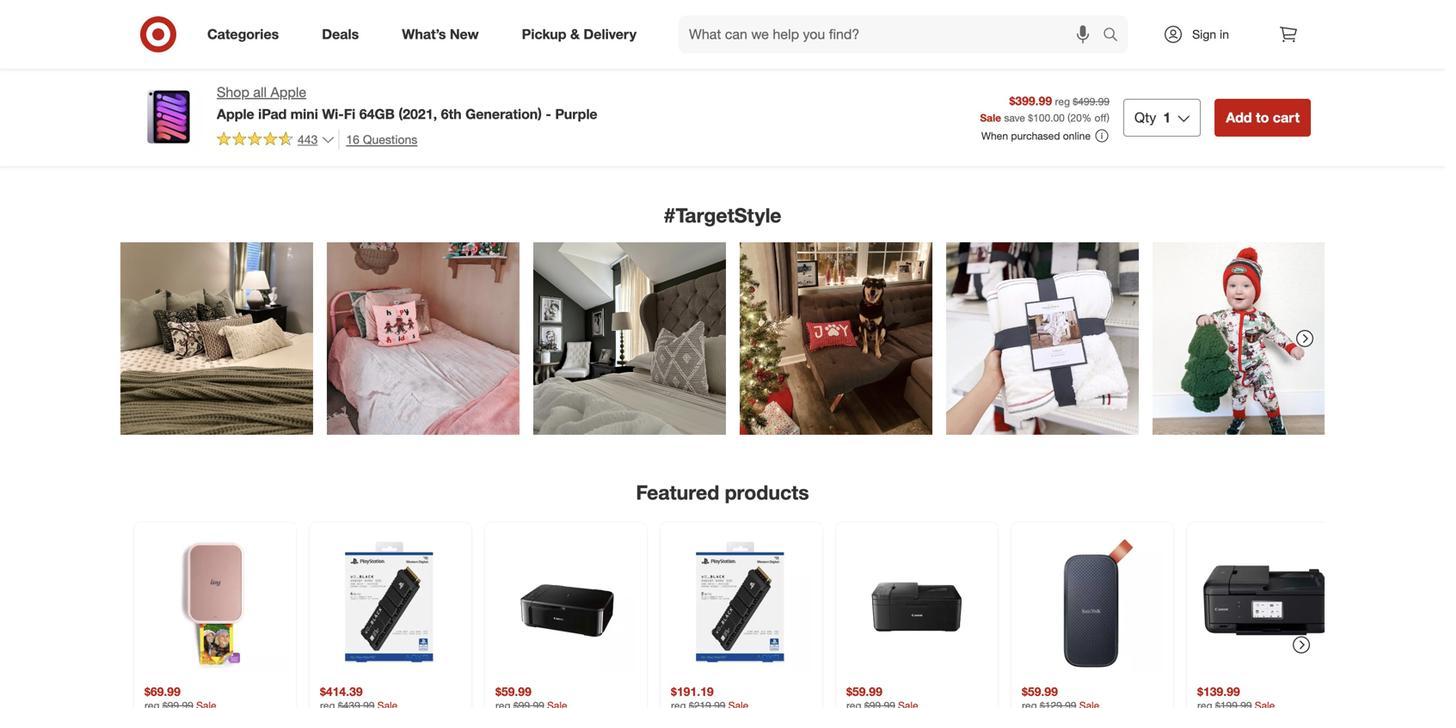 Task type: locate. For each thing, give the bounding box(es) containing it.
sale
[[145, 40, 165, 52], [723, 40, 743, 52], [847, 40, 867, 52], [980, 111, 1001, 124]]

0 horizontal spatial wi-
[[322, 106, 344, 122]]

user image by @the.king_winston image
[[740, 243, 933, 436]]

0 vertical spatial 6th
[[1087, 55, 1104, 70]]

$399.99 - $549.99 sale + 4 offers
[[145, 25, 242, 65]]

$499.99 inside the $499.99 - $649.99 sale + 2 offers
[[847, 25, 889, 40]]

sale for 2
[[847, 40, 867, 52]]

offers for $399.99
[[162, 52, 188, 65]]

1 horizontal spatial certified
[[1234, 70, 1280, 85]]

add to cart
[[1226, 109, 1300, 126]]

1 vertical spatial mini
[[291, 106, 318, 122]]

2 horizontal spatial $399.99
[[1010, 93, 1052, 108]]

apple ipad 10.9-inch wi-fi (2022, 10th generation) image
[[145, 0, 286, 14]]

1 horizontal spatial reg
[[671, 40, 686, 52]]

ipad inside '$279.99 - $407.99 apple ipad 10.2-inch wi- fi (2021, 9th generation) - target certified refurbished'
[[1232, 40, 1256, 55]]

4
[[154, 52, 159, 65]]

2 horizontal spatial reg
[[1055, 95, 1070, 108]]

0 horizontal spatial $59.99 link
[[496, 533, 637, 709]]

release) up 64gb
[[320, 83, 366, 98]]

search
[[1095, 28, 1137, 44]]

fi inside shop all apple apple ipad mini wi-fi 64gb (2021, 6th generation) - purple
[[344, 106, 356, 122]]

purple
[[555, 106, 598, 122]]

mini
[[1084, 40, 1106, 55], [291, 106, 318, 122]]

amazon down deals
[[320, 52, 364, 68]]

certified down 10.2- at top right
[[1234, 70, 1280, 85]]

$399.99 for reg
[[1010, 93, 1052, 108]]

fire inside $59.99 reg $99.99 sale amazon fire hd 8 tablet 8" - 32gb - black (2022 release)
[[718, 52, 738, 68]]

1 refurbished from the left
[[1072, 85, 1137, 100]]

6th
[[1087, 55, 1104, 70], [441, 106, 462, 122]]

(2021, inside '$279.99 - $407.99 apple ipad 10.2-inch wi- fi (2021, 9th generation) - target certified refurbished'
[[1210, 55, 1244, 70]]

sale for fire
[[723, 40, 743, 52]]

apple inside $379.99 - $493.99 apple ipad mini wi-fi only (2021, 6th generation) - target certified refurbished
[[1022, 40, 1053, 55]]

0 horizontal spatial offers
[[162, 52, 188, 65]]

1 horizontal spatial wi-
[[1110, 40, 1128, 55]]

2 refurbished from the left
[[1198, 85, 1263, 100]]

apple for $279.99
[[1198, 40, 1229, 55]]

reg for amazon fire 7" kids 16gb tablet - (2022 release)
[[320, 40, 335, 52]]

canon pixma tr4720 wireless inkjet all-in-one printer - black image
[[847, 533, 988, 674]]

+ left 2 at the top of page
[[847, 52, 853, 65]]

$59.99
[[320, 25, 356, 40], [671, 25, 707, 40], [496, 685, 532, 700], [847, 685, 883, 700], [1022, 685, 1058, 700]]

wi- for shop all apple apple ipad mini wi-fi 64gb (2021, 6th generation) - purple
[[322, 106, 344, 122]]

target up )
[[1096, 70, 1129, 85]]

sale inside the $499.99 - $649.99 sale + 2 offers
[[847, 40, 867, 52]]

(2021,
[[1050, 55, 1083, 70], [1210, 55, 1244, 70], [399, 106, 437, 122]]

0 horizontal spatial certified
[[1022, 85, 1069, 100]]

sale left $549.99
[[145, 40, 165, 52]]

user image by @ohtarget image
[[946, 243, 1139, 436]]

(2021, inside $379.99 - $493.99 apple ipad mini wi-fi only (2021, 6th generation) - target certified refurbished
[[1050, 55, 1083, 70]]

sale for $
[[980, 111, 1001, 124]]

2 release) from the left
[[671, 83, 717, 98]]

apple for shop
[[217, 106, 254, 122]]

apple inside '$279.99 - $407.99 apple ipad 10.2-inch wi- fi (2021, 9th generation) - target certified refurbished'
[[1198, 40, 1229, 55]]

1 amazon from the left
[[320, 52, 364, 68]]

1 target from the left
[[1096, 70, 1129, 85]]

1 vertical spatial $499.99
[[1073, 95, 1110, 108]]

generation) inside $379.99 - $493.99 apple ipad mini wi-fi only (2021, 6th generation) - target certified refurbished
[[1022, 70, 1085, 85]]

6th inside shop all apple apple ipad mini wi-fi 64gb (2021, 6th generation) - purple
[[441, 106, 462, 122]]

generation) for $379.99 - $493.99 apple ipad mini wi-fi only (2021, 6th generation) - target certified refurbished
[[1022, 70, 1085, 85]]

- inside the $499.99 - $649.99 sale + 2 offers
[[893, 25, 898, 40]]

target for 6th
[[1096, 70, 1129, 85]]

wi- inside shop all apple apple ipad mini wi-fi 64gb (2021, 6th generation) - purple
[[322, 106, 344, 122]]

$399.99 inside $399.99 reg $499.99 sale save $ 100.00 ( 20 % off )
[[1010, 93, 1052, 108]]

tablet inside $59.99 reg $109.99 amazon fire 7" kids 16gb tablet - (2022 release)
[[354, 68, 386, 83]]

0 vertical spatial $499.99
[[847, 25, 889, 40]]

certified inside '$279.99 - $407.99 apple ipad 10.2-inch wi- fi (2021, 9th generation) - target certified refurbished'
[[1234, 70, 1280, 85]]

6th inside $379.99 - $493.99 apple ipad mini wi-fi only (2021, 6th generation) - target certified refurbished
[[1087, 55, 1104, 70]]

0 horizontal spatial $399.99
[[145, 25, 187, 40]]

1 release) from the left
[[320, 83, 366, 98]]

target inside '$279.99 - $407.99 apple ipad 10.2-inch wi- fi (2021, 9th generation) - target certified refurbished'
[[1198, 70, 1230, 85]]

tablet left 7"
[[354, 68, 386, 83]]

(2021, inside shop all apple apple ipad mini wi-fi 64gb (2021, 6th generation) - purple
[[399, 106, 437, 122]]

$379.99
[[1022, 25, 1065, 40]]

generation) inside shop all apple apple ipad mini wi-fi 64gb (2021, 6th generation) - purple
[[465, 106, 542, 122]]

refurbished inside '$279.99 - $407.99 apple ipad 10.2-inch wi- fi (2021, 9th generation) - target certified refurbished'
[[1198, 85, 1263, 100]]

products
[[725, 481, 809, 505]]

reg left $99.99
[[671, 40, 686, 52]]

0 vertical spatial mini
[[1084, 40, 1106, 55]]

ipad for apple
[[258, 106, 287, 122]]

2 (2022 from the left
[[770, 68, 800, 83]]

(2021, right the only
[[1050, 55, 1083, 70]]

sale left $649.99
[[847, 40, 867, 52]]

wi-
[[1110, 40, 1128, 55], [1313, 40, 1332, 55], [322, 106, 344, 122]]

0 horizontal spatial (2022
[[397, 68, 427, 83]]

generation) inside '$279.99 - $407.99 apple ipad 10.2-inch wi- fi (2021, 9th generation) - target certified refurbished'
[[1267, 55, 1330, 70]]

+ for $399.99
[[145, 52, 151, 65]]

refurbished inside $379.99 - $493.99 apple ipad mini wi-fi only (2021, 6th generation) - target certified refurbished
[[1072, 85, 1137, 100]]

(2022 right 8
[[770, 68, 800, 83]]

1 horizontal spatial tablet
[[772, 52, 804, 68]]

generation)
[[1267, 55, 1330, 70], [1022, 70, 1085, 85], [465, 106, 542, 122]]

2 amazon from the left
[[671, 52, 715, 68]]

2 horizontal spatial $59.99 link
[[1022, 533, 1163, 709]]

offers inside the $499.99 - $649.99 sale + 2 offers
[[864, 52, 890, 65]]

0 horizontal spatial fire
[[367, 52, 387, 68]]

1 horizontal spatial offers
[[864, 52, 890, 65]]

generation) down $407.99
[[1267, 55, 1330, 70]]

1 horizontal spatial 6th
[[1087, 55, 1104, 70]]

$493.99
[[1076, 25, 1119, 40]]

canon pixma tr8620a wireless inkjet all-in-one printer image
[[1198, 533, 1339, 674]]

release) down $99.99
[[671, 83, 717, 98]]

$69.99
[[145, 685, 181, 700]]

0 horizontal spatial mini
[[291, 106, 318, 122]]

(
[[1068, 111, 1071, 124]]

+ inside the $499.99 - $649.99 sale + 2 offers
[[847, 52, 853, 65]]

qty 1
[[1135, 109, 1171, 126]]

0 horizontal spatial 6th
[[441, 106, 462, 122]]

sale up when
[[980, 111, 1001, 124]]

1 (2022 from the left
[[397, 68, 427, 83]]

wi- inside '$279.99 - $407.99 apple ipad 10.2-inch wi- fi (2021, 9th generation) - target certified refurbished'
[[1313, 40, 1332, 55]]

wi- up )
[[1110, 40, 1128, 55]]

in
[[1220, 27, 1229, 42]]

ipad right the only
[[1057, 40, 1081, 55]]

fi down sign in link
[[1198, 55, 1207, 70]]

1 horizontal spatial mini
[[1084, 40, 1106, 55]]

fire inside $59.99 reg $109.99 amazon fire 7" kids 16gb tablet - (2022 release)
[[367, 52, 387, 68]]

mini inside shop all apple apple ipad mini wi-fi 64gb (2021, 6th generation) - purple
[[291, 106, 318, 122]]

search button
[[1095, 15, 1137, 57]]

1
[[1163, 109, 1171, 126]]

1 horizontal spatial ipad
[[1057, 40, 1081, 55]]

sale right $99.99
[[723, 40, 743, 52]]

amazon left hd
[[671, 52, 715, 68]]

64gb
[[359, 106, 395, 122]]

all
[[253, 84, 267, 101]]

target inside $379.99 - $493.99 apple ipad mini wi-fi only (2021, 6th generation) - target certified refurbished
[[1096, 70, 1129, 85]]

6th for 64gb
[[441, 106, 462, 122]]

reg inside $59.99 reg $109.99 amazon fire 7" kids 16gb tablet - (2022 release)
[[320, 40, 335, 52]]

certified inside $379.99 - $493.99 apple ipad mini wi-fi only (2021, 6th generation) - target certified refurbished
[[1022, 85, 1069, 100]]

$139.99
[[1198, 685, 1240, 700]]

reg up (
[[1055, 95, 1070, 108]]

2 horizontal spatial (2021,
[[1210, 55, 1244, 70]]

2 horizontal spatial generation)
[[1267, 55, 1330, 70]]

$499.99 inside $399.99 reg $499.99 sale save $ 100.00 ( 20 % off )
[[1073, 95, 1110, 108]]

0 horizontal spatial reg
[[320, 40, 335, 52]]

western digital black 4tb sn850p hs for ps5 image
[[320, 533, 461, 674]]

$59.99 for 1st $59.99 link from the right
[[1022, 685, 1058, 700]]

2 horizontal spatial ipad
[[1232, 40, 1256, 55]]

reg left $109.99
[[320, 40, 335, 52]]

kids
[[406, 52, 430, 68]]

1 fire from the left
[[367, 52, 387, 68]]

online
[[1063, 129, 1091, 142]]

user image by @myfarmflowerhome image
[[327, 243, 520, 436]]

fi up 16
[[344, 106, 356, 122]]

+ inside $399.99 - $549.99 sale + 4 offers
[[145, 52, 151, 65]]

$191.19 link
[[671, 533, 812, 709]]

offers right 4
[[162, 52, 188, 65]]

1 horizontal spatial fire
[[718, 52, 738, 68]]

$59.99 inside $59.99 reg $109.99 amazon fire 7" kids 16gb tablet - (2022 release)
[[320, 25, 356, 40]]

amazon inside $59.99 reg $109.99 amazon fire 7" kids 16gb tablet - (2022 release)
[[320, 52, 364, 68]]

(2021, up questions
[[399, 106, 437, 122]]

amazon inside $59.99 reg $99.99 sale amazon fire hd 8 tablet 8" - 32gb - black (2022 release)
[[671, 52, 715, 68]]

(2022 up shop all apple apple ipad mini wi-fi 64gb (2021, 6th generation) - purple
[[397, 68, 427, 83]]

fi inside $379.99 - $493.99 apple ipad mini wi-fi only (2021, 6th generation) - target certified refurbished
[[1128, 40, 1137, 55]]

amazon
[[320, 52, 364, 68], [671, 52, 715, 68]]

sale inside $399.99 reg $499.99 sale save $ 100.00 ( 20 % off )
[[980, 111, 1001, 124]]

- left "kids"
[[389, 68, 394, 83]]

off
[[1095, 111, 1107, 124]]

sign in
[[1192, 27, 1229, 42]]

sale inside $59.99 reg $99.99 sale amazon fire hd 8 tablet 8" - 32gb - black (2022 release)
[[723, 40, 743, 52]]

32gb
[[694, 68, 725, 83]]

0 horizontal spatial (2021,
[[399, 106, 437, 122]]

2 fire from the left
[[718, 52, 738, 68]]

443
[[298, 132, 318, 147]]

release) inside $59.99 reg $99.99 sale amazon fire hd 8 tablet 8" - 32gb - black (2022 release)
[[671, 83, 717, 98]]

$
[[1028, 111, 1033, 124]]

$499.99 up % on the top right
[[1073, 95, 1110, 108]]

2 + from the left
[[847, 52, 853, 65]]

6th down $493.99
[[1087, 55, 1104, 70]]

certified up '100.00'
[[1022, 85, 1069, 100]]

reg
[[320, 40, 335, 52], [671, 40, 686, 52], [1055, 95, 1070, 108]]

fi
[[1128, 40, 1137, 55], [1198, 55, 1207, 70], [344, 106, 356, 122]]

tablet for 16gb
[[354, 68, 386, 83]]

release)
[[320, 83, 366, 98], [671, 83, 717, 98]]

0 horizontal spatial amazon
[[320, 52, 364, 68]]

2 horizontal spatial fi
[[1198, 55, 1207, 70]]

0 horizontal spatial +
[[145, 52, 151, 65]]

1 horizontal spatial fi
[[1128, 40, 1137, 55]]

wi- right "inch"
[[1313, 40, 1332, 55]]

featured products
[[636, 481, 809, 505]]

target
[[1096, 70, 1129, 85], [1198, 70, 1230, 85]]

- inside shop all apple apple ipad mini wi-fi 64gb (2021, 6th generation) - purple
[[546, 106, 551, 122]]

wi- down 16gb
[[322, 106, 344, 122]]

ipad for $407.99
[[1232, 40, 1256, 55]]

1 horizontal spatial refurbished
[[1198, 85, 1263, 100]]

fire
[[367, 52, 387, 68], [718, 52, 738, 68]]

2 offers from the left
[[864, 52, 890, 65]]

reg inside $59.99 reg $99.99 sale amazon fire hd 8 tablet 8" - 32gb - black (2022 release)
[[671, 40, 686, 52]]

$499.99 up 2 at the top of page
[[847, 25, 889, 40]]

refurbished
[[1072, 85, 1137, 100], [1198, 85, 1263, 100]]

$249.99 - $399.99 link
[[496, 0, 637, 80]]

3 $59.99 link from the left
[[1022, 533, 1163, 709]]

- right $249.99
[[542, 25, 547, 40]]

0 horizontal spatial ipad
[[258, 106, 287, 122]]

0 horizontal spatial generation)
[[465, 106, 542, 122]]

tablet inside $59.99 reg $99.99 sale amazon fire hd 8 tablet 8" - 32gb - black (2022 release)
[[772, 52, 804, 68]]

mini up 443 at top
[[291, 106, 318, 122]]

1 horizontal spatial target
[[1198, 70, 1230, 85]]

1 vertical spatial 6th
[[441, 106, 462, 122]]

- left $649.99
[[893, 25, 898, 40]]

1 horizontal spatial (2021,
[[1050, 55, 1083, 70]]

categories
[[207, 26, 279, 43]]

0 horizontal spatial target
[[1096, 70, 1129, 85]]

(2021, down in
[[1210, 55, 1244, 70]]

fire left 7"
[[367, 52, 387, 68]]

1 horizontal spatial (2022
[[770, 68, 800, 83]]

offers right 2 at the top of page
[[864, 52, 890, 65]]

1 + from the left
[[145, 52, 151, 65]]

6th right 64gb
[[441, 106, 462, 122]]

- left 'black'
[[728, 68, 733, 83]]

western digital black 2tb sn850p hs for ps5 image
[[671, 533, 812, 674]]

ipad
[[1057, 40, 1081, 55], [1232, 40, 1256, 55], [258, 106, 287, 122]]

reg for amazon fire hd 8 tablet 8" - 32gb - black (2022 release)
[[671, 40, 686, 52]]

add to cart button
[[1215, 99, 1311, 137]]

1 horizontal spatial +
[[847, 52, 853, 65]]

$399.99 inside $399.99 - $549.99 sale + 4 offers
[[145, 25, 187, 40]]

target down sign in
[[1198, 70, 1230, 85]]

- left the purple
[[546, 106, 551, 122]]

refurbished up )
[[1072, 85, 1137, 100]]

2 target from the left
[[1198, 70, 1230, 85]]

certified for 6th
[[1022, 85, 1069, 100]]

certified
[[1234, 70, 1280, 85], [1022, 85, 1069, 100]]

ipad right in
[[1232, 40, 1256, 55]]

1 horizontal spatial generation)
[[1022, 70, 1085, 85]]

wi- inside $379.99 - $493.99 apple ipad mini wi-fi only (2021, 6th generation) - target certified refurbished
[[1110, 40, 1128, 55]]

tablet
[[772, 52, 804, 68], [354, 68, 386, 83]]

offers inside $399.99 - $549.99 sale + 4 offers
[[162, 52, 188, 65]]

refurbished up add at right top
[[1198, 85, 1263, 100]]

0 horizontal spatial refurbished
[[1072, 85, 1137, 100]]

black
[[736, 68, 766, 83]]

0 horizontal spatial release)
[[320, 83, 366, 98]]

ipad down all
[[258, 106, 287, 122]]

1 horizontal spatial release)
[[671, 83, 717, 98]]

shop
[[217, 84, 249, 101]]

+ left 4
[[145, 52, 151, 65]]

tablet right 8
[[772, 52, 804, 68]]

ipad inside $379.99 - $493.99 apple ipad mini wi-fi only (2021, 6th generation) - target certified refurbished
[[1057, 40, 1081, 55]]

$399.99
[[145, 25, 187, 40], [550, 25, 593, 40], [1010, 93, 1052, 108]]

0 horizontal spatial fi
[[344, 106, 356, 122]]

what's new
[[402, 26, 479, 43]]

#targetstyle
[[664, 203, 782, 228]]

mini inside $379.99 - $493.99 apple ipad mini wi-fi only (2021, 6th generation) - target certified refurbished
[[1084, 40, 1106, 55]]

ipad inside shop all apple apple ipad mini wi-fi 64gb (2021, 6th generation) - purple
[[258, 106, 287, 122]]

1 horizontal spatial amazon
[[671, 52, 715, 68]]

&
[[570, 26, 580, 43]]

generation) left the purple
[[465, 106, 542, 122]]

1 horizontal spatial $499.99
[[1073, 95, 1110, 108]]

$59.99 link
[[496, 533, 637, 709], [847, 533, 988, 709], [1022, 533, 1163, 709]]

$279.99
[[1198, 25, 1240, 40]]

generation) for shop all apple apple ipad mini wi-fi 64gb (2021, 6th generation) - purple
[[465, 106, 542, 122]]

0 horizontal spatial tablet
[[354, 68, 386, 83]]

$109.99
[[338, 40, 375, 52]]

$249.99 - $399.99
[[496, 25, 593, 40]]

$249.99
[[496, 25, 538, 40]]

1 horizontal spatial $59.99 link
[[847, 533, 988, 709]]

generation) up $399.99 reg $499.99 sale save $ 100.00 ( 20 % off )
[[1022, 70, 1085, 85]]

$59.99 for 1st $59.99 link from the left
[[496, 685, 532, 700]]

$499.99
[[847, 25, 889, 40], [1073, 95, 1110, 108]]

mini right '$379.99'
[[1084, 40, 1106, 55]]

- left $549.99
[[191, 25, 196, 40]]

0 horizontal spatial $499.99
[[847, 25, 889, 40]]

fire left hd
[[718, 52, 738, 68]]

1 offers from the left
[[162, 52, 188, 65]]

2 horizontal spatial wi-
[[1313, 40, 1332, 55]]

fi right $493.99
[[1128, 40, 1137, 55]]

sale inside $399.99 - $549.99 sale + 4 offers
[[145, 40, 165, 52]]



Task type: vqa. For each thing, say whether or not it's contained in the screenshot.
rightmost The Offers
yes



Task type: describe. For each thing, give the bounding box(es) containing it.
mini for $493.99
[[1084, 40, 1106, 55]]

7"
[[391, 52, 402, 68]]

16 questions link
[[338, 130, 417, 149]]

$99.99
[[689, 40, 720, 52]]

inch
[[1288, 40, 1310, 55]]

(2021, for fi
[[1210, 55, 1244, 70]]

(2021, for 64gb
[[399, 106, 437, 122]]

- inside $399.99 - $549.99 sale + 4 offers
[[191, 25, 196, 40]]

2 $59.99 link from the left
[[847, 533, 988, 709]]

cart
[[1273, 109, 1300, 126]]

sale for 4
[[145, 40, 165, 52]]

sign
[[1192, 27, 1217, 42]]

$399.99 for -
[[145, 25, 187, 40]]

- inside $59.99 reg $109.99 amazon fire 7" kids 16gb tablet - (2022 release)
[[389, 68, 394, 83]]

user image by @thewevillcrew image
[[1153, 243, 1346, 436]]

$191.19
[[671, 685, 714, 700]]

new
[[450, 26, 479, 43]]

9th
[[1247, 55, 1264, 70]]

$499.99 - $649.99 sale + 2 offers
[[847, 25, 944, 65]]

apple for $379.99
[[1022, 40, 1053, 55]]

to
[[1256, 109, 1269, 126]]

sign in link
[[1148, 15, 1256, 53]]

$139.99 link
[[1198, 533, 1339, 709]]

image of apple ipad mini wi-fi 64gb (2021, 6th generation) - purple image
[[134, 83, 203, 151]]

16 questions
[[346, 132, 417, 147]]

$59.99 for 2nd $59.99 link from left
[[847, 685, 883, 700]]

hd
[[742, 52, 759, 68]]

$649.99
[[901, 25, 944, 40]]

1 horizontal spatial $399.99
[[550, 25, 593, 40]]

- right 8"
[[686, 68, 691, 83]]

(2022 inside $59.99 reg $109.99 amazon fire 7" kids 16gb tablet - (2022 release)
[[397, 68, 427, 83]]

refurbished for 6th
[[1072, 85, 1137, 100]]

8"
[[671, 68, 683, 83]]

16
[[346, 132, 360, 147]]

- right '$379.99'
[[1068, 25, 1073, 40]]

$59.99 reg $109.99 amazon fire 7" kids 16gb tablet - (2022 release)
[[320, 25, 430, 98]]

)
[[1107, 111, 1110, 124]]

$407.99
[[1252, 25, 1295, 40]]

- right "inch"
[[1334, 55, 1338, 70]]

fi for shop all apple apple ipad mini wi-fi 64gb (2021, 6th generation) - purple
[[344, 106, 356, 122]]

8
[[762, 52, 769, 68]]

$69.99 link
[[145, 533, 286, 709]]

only
[[1022, 55, 1047, 70]]

pickup & delivery link
[[507, 15, 658, 53]]

ipad for $493.99
[[1057, 40, 1081, 55]]

$399.99 reg $499.99 sale save $ 100.00 ( 20 % off )
[[980, 93, 1110, 124]]

deals link
[[307, 15, 380, 53]]

fi for $379.99 - $493.99 apple ipad mini wi-fi only (2021, 6th generation) - target certified refurbished
[[1128, 40, 1137, 55]]

$279.99 - $407.99 apple ipad 10.2-inch wi- fi (2021, 9th generation) - target certified refurbished
[[1198, 25, 1338, 100]]

user image by @downsouthstreet image
[[533, 243, 726, 436]]

$59.99 reg $99.99 sale amazon fire hd 8 tablet 8" - 32gb - black (2022 release)
[[671, 25, 804, 98]]

100.00
[[1033, 111, 1065, 124]]

$414.39
[[320, 685, 363, 700]]

$59.99 inside $59.99 reg $99.99 sale amazon fire hd 8 tablet 8" - 32gb - black (2022 release)
[[671, 25, 707, 40]]

pickup & delivery
[[522, 26, 637, 43]]

add
[[1226, 109, 1252, 126]]

- up % on the top right
[[1088, 70, 1093, 85]]

$379.99 - $493.99 apple ipad mini wi-fi only (2021, 6th generation) - target certified refurbished
[[1022, 25, 1137, 100]]

(2021, for only
[[1050, 55, 1083, 70]]

1 $59.99 link from the left
[[496, 533, 637, 709]]

what's
[[402, 26, 446, 43]]

purchased
[[1011, 129, 1060, 142]]

20
[[1071, 111, 1082, 124]]

refurbished for 9th
[[1198, 85, 1263, 100]]

offers for $499.99
[[864, 52, 890, 65]]

pickup
[[522, 26, 567, 43]]

+ for $499.99
[[847, 52, 853, 65]]

10.2-
[[1259, 40, 1288, 55]]

categories link
[[193, 15, 300, 53]]

user image by @alexandhome image
[[120, 243, 313, 436]]

when purchased online
[[981, 129, 1091, 142]]

What can we help you find? suggestions appear below search field
[[679, 15, 1107, 53]]

tablet for 8
[[772, 52, 804, 68]]

save
[[1004, 111, 1025, 124]]

certified for 9th
[[1234, 70, 1280, 85]]

2
[[856, 52, 861, 65]]

sandisk 1tb portable external ssd flash storage drive image
[[1022, 533, 1163, 674]]

wi- for $379.99 - $493.99 apple ipad mini wi-fi only (2021, 6th generation) - target certified refurbished
[[1110, 40, 1128, 55]]

questions
[[363, 132, 417, 147]]

canon ivy 2 mini photo printer - pink image
[[145, 533, 286, 674]]

target for 9th
[[1198, 70, 1230, 85]]

fi inside '$279.99 - $407.99 apple ipad 10.2-inch wi- fi (2021, 9th generation) - target certified refurbished'
[[1198, 55, 1207, 70]]

deals
[[322, 26, 359, 43]]

generation) for $279.99 - $407.99 apple ipad 10.2-inch wi- fi (2021, 9th generation) - target certified refurbished
[[1267, 55, 1330, 70]]

$414.39 link
[[320, 533, 461, 709]]

canon pixma mg3620 wireless inkjet all-in-one printer - black (0515c002) image
[[496, 533, 637, 674]]

shop all apple apple ipad mini wi-fi 64gb (2021, 6th generation) - purple
[[217, 84, 598, 122]]

qty
[[1135, 109, 1156, 126]]

when
[[981, 129, 1008, 142]]

featured
[[636, 481, 719, 505]]

what's new link
[[387, 15, 500, 53]]

16gb
[[320, 68, 351, 83]]

(2022 inside $59.99 reg $99.99 sale amazon fire hd 8 tablet 8" - 32gb - black (2022 release)
[[770, 68, 800, 83]]

reg inside $399.99 reg $499.99 sale save $ 100.00 ( 20 % off )
[[1055, 95, 1070, 108]]

mini for apple
[[291, 106, 318, 122]]

$549.99
[[199, 25, 242, 40]]

delivery
[[584, 26, 637, 43]]

release) inside $59.99 reg $109.99 amazon fire 7" kids 16gb tablet - (2022 release)
[[320, 83, 366, 98]]

443 link
[[217, 130, 335, 151]]

- right in
[[1244, 25, 1249, 40]]

%
[[1082, 111, 1092, 124]]

6th for only
[[1087, 55, 1104, 70]]



